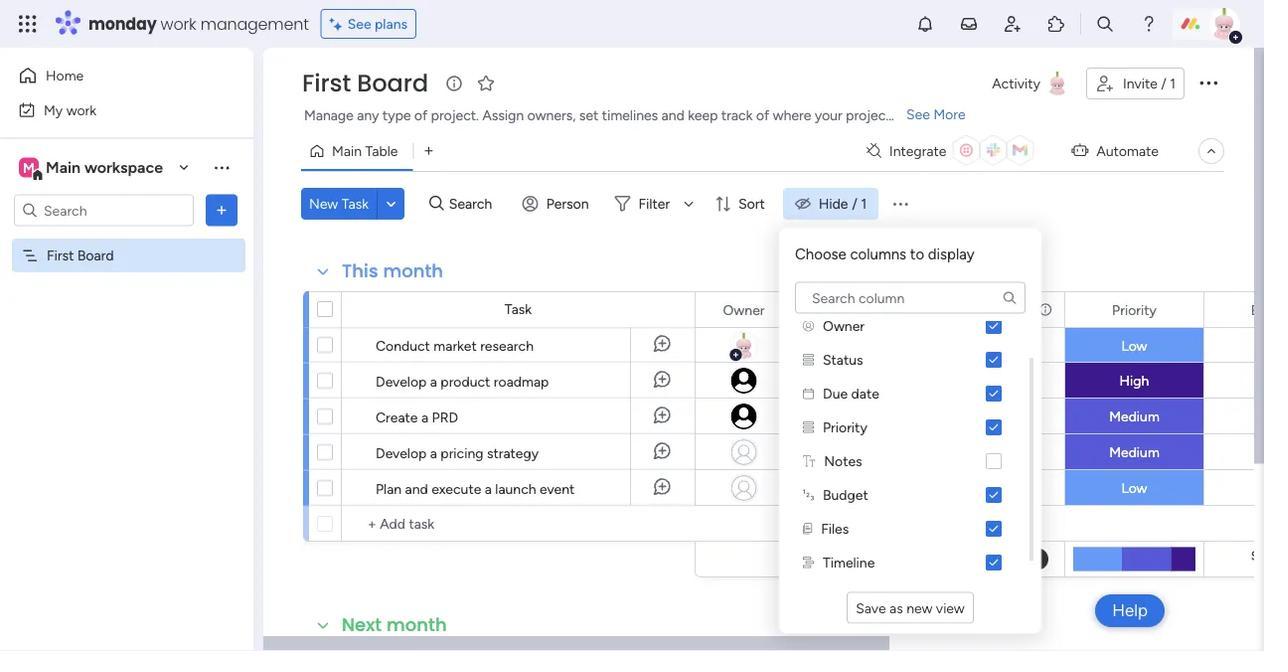 Task type: vqa. For each thing, say whether or not it's contained in the screenshot.
department
no



Task type: locate. For each thing, give the bounding box(es) containing it.
of
[[414, 107, 428, 124], [756, 107, 770, 124]]

nov 13
[[979, 370, 1018, 386]]

activity button
[[985, 68, 1079, 99]]

3 working on it from the top
[[818, 480, 901, 497]]

see left plans
[[348, 15, 371, 32]]

see
[[348, 15, 371, 32], [907, 106, 930, 123]]

1 horizontal spatial main
[[332, 143, 362, 160]]

0 vertical spatial month
[[383, 258, 444, 284]]

on for low
[[873, 480, 889, 497]]

a left product
[[430, 373, 437, 390]]

month right this
[[383, 258, 444, 284]]

help image
[[1139, 14, 1159, 34]]

menu image
[[891, 194, 911, 214]]

invite / 1
[[1123, 75, 1176, 92]]

v2 status outline image
[[803, 422, 814, 432]]

None field
[[1246, 299, 1265, 321]]

priority up high
[[1113, 301, 1157, 318]]

1 vertical spatial and
[[405, 480, 428, 497]]

None search field
[[779, 282, 1042, 314]]

0 vertical spatial 1
[[1170, 75, 1176, 92]]

month
[[383, 258, 444, 284], [387, 612, 447, 638]]

1 horizontal spatial due
[[967, 301, 992, 318]]

due right v2 calendar view small outline image at the right bottom of page
[[823, 385, 848, 402]]

date up stuck
[[852, 385, 880, 402]]

automate
[[1097, 143, 1159, 160]]

1 horizontal spatial /
[[1162, 75, 1167, 92]]

main left table at left top
[[332, 143, 362, 160]]

a left launch
[[485, 480, 492, 497]]

work right monday
[[161, 12, 196, 35]]

0 horizontal spatial board
[[77, 247, 114, 264]]

first down search in workspace field
[[47, 247, 74, 264]]

Search field
[[444, 190, 504, 218]]

0 vertical spatial working on it
[[818, 338, 901, 354]]

status left column information image
[[840, 301, 880, 318]]

First Board field
[[297, 67, 433, 100]]

develop for develop a product roadmap
[[376, 373, 427, 390]]

1 horizontal spatial date
[[996, 301, 1024, 318]]

0 vertical spatial status
[[840, 301, 880, 318]]

main
[[332, 143, 362, 160], [46, 158, 81, 177]]

medium
[[1110, 408, 1160, 425], [1110, 444, 1160, 461]]

plans
[[375, 15, 408, 32]]

it right the budget
[[892, 480, 901, 497]]

0 horizontal spatial see
[[348, 15, 371, 32]]

v2 file column image
[[803, 523, 812, 534]]

1 horizontal spatial see
[[907, 106, 930, 123]]

work for monday
[[161, 12, 196, 35]]

on right notes
[[873, 444, 889, 461]]

0 horizontal spatial first
[[47, 247, 74, 264]]

0 vertical spatial $1
[[1254, 373, 1265, 389]]

/ for invite
[[1162, 75, 1167, 92]]

sort
[[739, 195, 765, 212]]

0 horizontal spatial /
[[852, 195, 858, 212]]

task right new
[[342, 195, 369, 212]]

working on it up done
[[818, 338, 901, 354]]

working on it down notes
[[818, 480, 901, 497]]

month right next on the bottom left
[[387, 612, 447, 638]]

new task
[[309, 195, 369, 212]]

files
[[821, 520, 849, 537]]

timelines
[[602, 107, 658, 124]]

work inside button
[[66, 101, 97, 118]]

1 vertical spatial first board
[[47, 247, 114, 264]]

develop
[[376, 373, 427, 390], [376, 444, 427, 461]]

0 vertical spatial on
[[873, 338, 889, 354]]

integrate
[[890, 143, 947, 160]]

1 vertical spatial medium
[[1110, 444, 1160, 461]]

on for nov 15
[[873, 444, 889, 461]]

nov
[[979, 336, 1003, 351], [979, 370, 1003, 386], [978, 406, 1002, 422], [979, 442, 1003, 458], [978, 478, 1002, 494]]

workspace options image
[[212, 157, 232, 177]]

main inside main table button
[[332, 143, 362, 160]]

0 vertical spatial work
[[161, 12, 196, 35]]

1 develop from the top
[[376, 373, 427, 390]]

1 vertical spatial on
[[873, 444, 889, 461]]

0 vertical spatial date
[[996, 301, 1024, 318]]

option
[[0, 238, 254, 242]]

0 vertical spatial due
[[967, 301, 992, 318]]

1 vertical spatial working on it
[[818, 444, 901, 461]]

1 vertical spatial see
[[907, 106, 930, 123]]

15
[[1006, 442, 1019, 458]]

help
[[1113, 600, 1148, 621]]

priority up notes
[[823, 419, 868, 435]]

nov left 14
[[978, 406, 1002, 422]]

1 vertical spatial task
[[505, 301, 532, 318]]

conduct market research
[[376, 337, 534, 354]]

0 vertical spatial first board
[[302, 67, 428, 100]]

/ right hide
[[852, 195, 858, 212]]

on
[[873, 338, 889, 354], [873, 444, 889, 461], [873, 480, 889, 497]]

board down search in workspace field
[[77, 247, 114, 264]]

1 vertical spatial date
[[852, 385, 880, 402]]

working right v2 status outline image on the bottom right of the page
[[818, 338, 870, 354]]

1 vertical spatial work
[[66, 101, 97, 118]]

ruby anderson image
[[1209, 8, 1241, 40]]

workspace selection element
[[19, 156, 166, 181]]

help button
[[1096, 595, 1165, 627]]

nov left 12
[[979, 336, 1003, 351]]

on up done
[[873, 338, 889, 354]]

date inside field
[[996, 301, 1024, 318]]

of right track
[[756, 107, 770, 124]]

working on it
[[818, 338, 901, 354], [818, 444, 901, 461], [818, 480, 901, 497]]

0 horizontal spatial first board
[[47, 247, 114, 264]]

1 right hide
[[861, 195, 867, 212]]

new
[[309, 195, 338, 212]]

next month
[[342, 612, 447, 638]]

board up type on the left
[[357, 67, 428, 100]]

due left search icon
[[967, 301, 992, 318]]

notes
[[824, 452, 863, 469]]

3 nov from the top
[[978, 406, 1002, 422]]

due
[[967, 301, 992, 318], [823, 385, 848, 402]]

1
[[1170, 75, 1176, 92], [861, 195, 867, 212]]

task inside new task button
[[342, 195, 369, 212]]

plan
[[376, 480, 402, 497]]

0 horizontal spatial owner
[[723, 301, 765, 318]]

0 vertical spatial it
[[892, 338, 901, 354]]

dapulse person column image
[[803, 320, 814, 331]]

apps image
[[1047, 14, 1067, 34]]

see for see plans
[[348, 15, 371, 32]]

display
[[928, 246, 975, 263]]

1 $1 from the top
[[1254, 373, 1265, 389]]

1 for invite / 1
[[1170, 75, 1176, 92]]

your
[[815, 107, 843, 124]]

next
[[342, 612, 382, 638]]

working right dapulse text column icon
[[818, 444, 870, 461]]

where
[[773, 107, 812, 124]]

execute
[[432, 480, 481, 497]]

0 horizontal spatial 1
[[861, 195, 867, 212]]

1 horizontal spatial work
[[161, 12, 196, 35]]

0 horizontal spatial of
[[414, 107, 428, 124]]

Priority field
[[1108, 299, 1162, 321]]

/ inside button
[[1162, 75, 1167, 92]]

work right my
[[66, 101, 97, 118]]

/ right invite
[[1162, 75, 1167, 92]]

1 of from the left
[[414, 107, 428, 124]]

0 vertical spatial task
[[342, 195, 369, 212]]

due date up stuck
[[823, 385, 880, 402]]

1 it from the top
[[892, 338, 901, 354]]

autopilot image
[[1072, 137, 1089, 163]]

0 horizontal spatial and
[[405, 480, 428, 497]]

main inside "workspace selection" element
[[46, 158, 81, 177]]

first up manage
[[302, 67, 351, 100]]

1 vertical spatial working
[[818, 444, 870, 461]]

working
[[818, 338, 870, 354], [818, 444, 870, 461], [818, 480, 870, 497]]

nov 14
[[978, 406, 1019, 422]]

low
[[1122, 338, 1148, 354], [1122, 480, 1148, 497]]

1 horizontal spatial of
[[756, 107, 770, 124]]

main for main workspace
[[46, 158, 81, 177]]

Next month field
[[337, 612, 452, 638]]

date
[[996, 301, 1024, 318], [852, 385, 880, 402]]

develop a product roadmap
[[376, 373, 549, 390]]

1 vertical spatial develop
[[376, 444, 427, 461]]

manage
[[304, 107, 354, 124]]

hide / 1
[[819, 195, 867, 212]]

2 vertical spatial working on it
[[818, 480, 901, 497]]

pricing
[[441, 444, 484, 461]]

due date
[[967, 301, 1024, 318], [823, 385, 880, 402]]

and left keep
[[662, 107, 685, 124]]

1 low from the top
[[1122, 338, 1148, 354]]

working down notes
[[818, 480, 870, 497]]

and right plan
[[405, 480, 428, 497]]

first board list box
[[0, 235, 254, 541]]

create a prd
[[376, 409, 458, 426]]

0 horizontal spatial main
[[46, 158, 81, 177]]

a left prd
[[421, 409, 429, 426]]

3 it from the top
[[892, 480, 901, 497]]

task up research
[[505, 301, 532, 318]]

column information image
[[1038, 302, 1054, 318]]

1 vertical spatial board
[[77, 247, 114, 264]]

it
[[892, 338, 901, 354], [892, 444, 901, 461], [892, 480, 901, 497]]

1 horizontal spatial 1
[[1170, 75, 1176, 92]]

1 horizontal spatial due date
[[967, 301, 1024, 318]]

project
[[846, 107, 891, 124]]

2 vertical spatial it
[[892, 480, 901, 497]]

first board
[[302, 67, 428, 100], [47, 247, 114, 264]]

0 vertical spatial develop
[[376, 373, 427, 390]]

of right type on the left
[[414, 107, 428, 124]]

search everything image
[[1096, 14, 1115, 34]]

stuck
[[842, 408, 877, 425]]

2 working on it from the top
[[818, 444, 901, 461]]

column information image
[[900, 302, 916, 318]]

work
[[161, 12, 196, 35], [66, 101, 97, 118]]

0 horizontal spatial task
[[342, 195, 369, 212]]

dapulse integrations image
[[867, 144, 882, 159]]

a left pricing
[[430, 444, 437, 461]]

1 inside button
[[1170, 75, 1176, 92]]

search image
[[1002, 290, 1018, 306]]

2 working from the top
[[818, 444, 870, 461]]

owner
[[723, 301, 765, 318], [823, 317, 865, 334]]

develop down the conduct
[[376, 373, 427, 390]]

2 develop from the top
[[376, 444, 427, 461]]

2 vertical spatial working
[[818, 480, 870, 497]]

1 vertical spatial due
[[823, 385, 848, 402]]

see more link
[[905, 104, 968, 124]]

home button
[[12, 60, 214, 91]]

3 on from the top
[[873, 480, 889, 497]]

1 vertical spatial status
[[823, 351, 864, 368]]

first board down search in workspace field
[[47, 247, 114, 264]]

priority
[[1113, 301, 1157, 318], [823, 419, 868, 435]]

0 vertical spatial /
[[1162, 75, 1167, 92]]

13
[[1006, 370, 1018, 386]]

prd
[[432, 409, 458, 426]]

on right the budget
[[873, 480, 889, 497]]

see inside button
[[348, 15, 371, 32]]

0 horizontal spatial date
[[852, 385, 880, 402]]

working on it down stuck
[[818, 444, 901, 461]]

0 vertical spatial see
[[348, 15, 371, 32]]

Owner field
[[718, 299, 770, 321]]

status inside status field
[[840, 301, 880, 318]]

nov left 15
[[979, 442, 1003, 458]]

see for see more
[[907, 106, 930, 123]]

1 vertical spatial $1
[[1254, 481, 1265, 497]]

filter
[[639, 195, 670, 212]]

2 medium from the top
[[1110, 444, 1160, 461]]

2 vertical spatial on
[[873, 480, 889, 497]]

first
[[302, 67, 351, 100], [47, 247, 74, 264]]

sort button
[[707, 188, 777, 220]]

due date inside field
[[967, 301, 1024, 318]]

3 working from the top
[[818, 480, 870, 497]]

Search column search field
[[795, 282, 1026, 314]]

date up 12
[[996, 301, 1024, 318]]

nov left 13
[[979, 370, 1003, 386]]

1 nov from the top
[[979, 336, 1003, 351]]

0 vertical spatial working
[[818, 338, 870, 354]]

1 vertical spatial priority
[[823, 419, 868, 435]]

develop for develop a pricing strategy
[[376, 444, 427, 461]]

it down column information image
[[892, 338, 901, 354]]

due inside field
[[967, 301, 992, 318]]

4 nov from the top
[[979, 442, 1003, 458]]

1 vertical spatial 1
[[861, 195, 867, 212]]

workspace image
[[19, 157, 39, 178]]

0 horizontal spatial work
[[66, 101, 97, 118]]

0 vertical spatial priority
[[1113, 301, 1157, 318]]

hide
[[819, 195, 848, 212]]

see left more
[[907, 106, 930, 123]]

1 right invite
[[1170, 75, 1176, 92]]

first board up the any on the top of page
[[302, 67, 428, 100]]

This month field
[[337, 258, 448, 284]]

0 horizontal spatial due date
[[823, 385, 880, 402]]

task
[[342, 195, 369, 212], [505, 301, 532, 318]]

0 vertical spatial low
[[1122, 338, 1148, 354]]

1 horizontal spatial and
[[662, 107, 685, 124]]

1 horizontal spatial priority
[[1113, 301, 1157, 318]]

1 horizontal spatial first board
[[302, 67, 428, 100]]

2 on from the top
[[873, 444, 889, 461]]

main right workspace "icon"
[[46, 158, 81, 177]]

1 vertical spatial /
[[852, 195, 858, 212]]

0 vertical spatial due date
[[967, 301, 1024, 318]]

collapse board header image
[[1204, 143, 1220, 159]]

v2 status outline image
[[803, 354, 814, 365]]

it for low
[[892, 480, 901, 497]]

working on it for nov 15
[[818, 444, 901, 461]]

1 horizontal spatial first
[[302, 67, 351, 100]]

nov left 18
[[978, 478, 1002, 494]]

$1
[[1254, 373, 1265, 389], [1254, 481, 1265, 497]]

0 vertical spatial first
[[302, 67, 351, 100]]

1 horizontal spatial board
[[357, 67, 428, 100]]

it right notes
[[892, 444, 901, 461]]

status up done
[[823, 351, 864, 368]]

m
[[23, 159, 35, 176]]

/ for hide
[[852, 195, 858, 212]]

due date up nov 12
[[967, 301, 1024, 318]]

options image
[[1197, 70, 1221, 94]]

5 nov from the top
[[978, 478, 1002, 494]]

0 vertical spatial medium
[[1110, 408, 1160, 425]]

board inside list box
[[77, 247, 114, 264]]

2 low from the top
[[1122, 480, 1148, 497]]

1 on from the top
[[873, 338, 889, 354]]

first inside list box
[[47, 247, 74, 264]]

2 nov from the top
[[979, 370, 1003, 386]]

1 vertical spatial low
[[1122, 480, 1148, 497]]

2 it from the top
[[892, 444, 901, 461]]

1 working on it from the top
[[818, 338, 901, 354]]

2 of from the left
[[756, 107, 770, 124]]

1 vertical spatial month
[[387, 612, 447, 638]]

working for nov 15
[[818, 444, 870, 461]]

options image
[[212, 200, 232, 220]]

as
[[890, 599, 903, 616]]

1 vertical spatial first
[[47, 247, 74, 264]]

develop down create
[[376, 444, 427, 461]]

to
[[910, 246, 925, 263]]

1 vertical spatial it
[[892, 444, 901, 461]]



Task type: describe. For each thing, give the bounding box(es) containing it.
any
[[357, 107, 379, 124]]

filter button
[[607, 188, 701, 220]]

done
[[843, 372, 876, 389]]

plan and execute a launch event
[[376, 480, 575, 497]]

nov 18
[[978, 478, 1019, 494]]

nov for nov 14
[[978, 406, 1002, 422]]

arrow down image
[[677, 192, 701, 216]]

working on it for low
[[818, 480, 901, 497]]

product
[[441, 373, 490, 390]]

a for prd
[[421, 409, 429, 426]]

nov 12
[[979, 336, 1019, 351]]

conduct
[[376, 337, 430, 354]]

new
[[907, 599, 933, 616]]

activity
[[992, 75, 1041, 92]]

create
[[376, 409, 418, 426]]

show board description image
[[442, 74, 466, 93]]

small timeline column outline image
[[803, 557, 814, 568]]

nov for nov 13
[[979, 370, 1003, 386]]

stands.
[[895, 107, 939, 124]]

v2 calendar view small outline image
[[803, 388, 814, 399]]

event
[[540, 480, 575, 497]]

assign
[[483, 107, 524, 124]]

0 horizontal spatial due
[[823, 385, 848, 402]]

main table
[[332, 143, 398, 160]]

my work
[[44, 101, 97, 118]]

table
[[365, 143, 398, 160]]

a for product
[[430, 373, 437, 390]]

this
[[342, 258, 378, 284]]

dapulse text column image
[[803, 455, 815, 466]]

type
[[383, 107, 411, 124]]

main table button
[[301, 135, 413, 167]]

month for this month
[[383, 258, 444, 284]]

1 medium from the top
[[1110, 408, 1160, 425]]

add to favorites image
[[476, 73, 496, 93]]

high
[[1120, 372, 1150, 389]]

my
[[44, 101, 63, 118]]

1 horizontal spatial task
[[505, 301, 532, 318]]

more
[[934, 106, 966, 123]]

person button
[[515, 188, 601, 220]]

nov 15
[[979, 442, 1019, 458]]

select product image
[[18, 14, 38, 34]]

see more
[[907, 106, 966, 123]]

main workspace
[[46, 158, 163, 177]]

workspace
[[84, 158, 163, 177]]

choose
[[795, 246, 847, 263]]

save as new view
[[856, 599, 965, 616]]

management
[[201, 12, 309, 35]]

work for my
[[66, 101, 97, 118]]

research
[[480, 337, 534, 354]]

add view image
[[425, 144, 433, 158]]

it for nov 15
[[892, 444, 901, 461]]

first board inside list box
[[47, 247, 114, 264]]

new task button
[[301, 188, 377, 220]]

see plans button
[[321, 9, 417, 39]]

Due date field
[[962, 299, 1029, 321]]

invite / 1 button
[[1087, 68, 1185, 99]]

v2 search image
[[430, 193, 444, 215]]

1 for hide / 1
[[861, 195, 867, 212]]

1 horizontal spatial owner
[[823, 317, 865, 334]]

monday work management
[[88, 12, 309, 35]]

launch
[[495, 480, 536, 497]]

my work button
[[12, 94, 214, 126]]

timeline
[[823, 554, 875, 571]]

invite
[[1123, 75, 1158, 92]]

+ Add task text field
[[352, 512, 686, 536]]

12
[[1006, 336, 1019, 351]]

working for low
[[818, 480, 870, 497]]

project.
[[431, 107, 479, 124]]

month for next month
[[387, 612, 447, 638]]

angle down image
[[386, 196, 396, 211]]

market
[[434, 337, 477, 354]]

roadmap
[[494, 373, 549, 390]]

$2
[[1251, 547, 1265, 564]]

strategy
[[487, 444, 539, 461]]

Status field
[[835, 299, 885, 321]]

14
[[1006, 406, 1019, 422]]

v2 small numbers digit column outline image
[[803, 489, 814, 500]]

inbox image
[[959, 14, 979, 34]]

monday
[[88, 12, 157, 35]]

track
[[722, 107, 753, 124]]

save as new view button
[[847, 592, 974, 624]]

18
[[1006, 478, 1019, 494]]

invite members image
[[1003, 14, 1023, 34]]

budget
[[823, 486, 869, 503]]

owners,
[[528, 107, 576, 124]]

choose columns to display
[[795, 246, 975, 263]]

nov for nov 15
[[979, 442, 1003, 458]]

nov for nov 12
[[979, 336, 1003, 351]]

columns
[[850, 246, 907, 263]]

keep
[[688, 107, 718, 124]]

0 horizontal spatial priority
[[823, 419, 868, 435]]

2 $1 from the top
[[1254, 481, 1265, 497]]

priority inside field
[[1113, 301, 1157, 318]]

see plans
[[348, 15, 408, 32]]

main for main table
[[332, 143, 362, 160]]

home
[[46, 67, 84, 84]]

1 vertical spatial due date
[[823, 385, 880, 402]]

save
[[856, 599, 886, 616]]

a for pricing
[[430, 444, 437, 461]]

view
[[936, 599, 965, 616]]

nov for nov 18
[[978, 478, 1002, 494]]

owner inside 'owner' field
[[723, 301, 765, 318]]

Search in workspace field
[[42, 199, 166, 222]]

0 vertical spatial board
[[357, 67, 428, 100]]

notifications image
[[916, 14, 936, 34]]

manage any type of project. assign owners, set timelines and keep track of where your project stands.
[[304, 107, 939, 124]]

develop a pricing strategy
[[376, 444, 539, 461]]

0 vertical spatial and
[[662, 107, 685, 124]]

1 working from the top
[[818, 338, 870, 354]]



